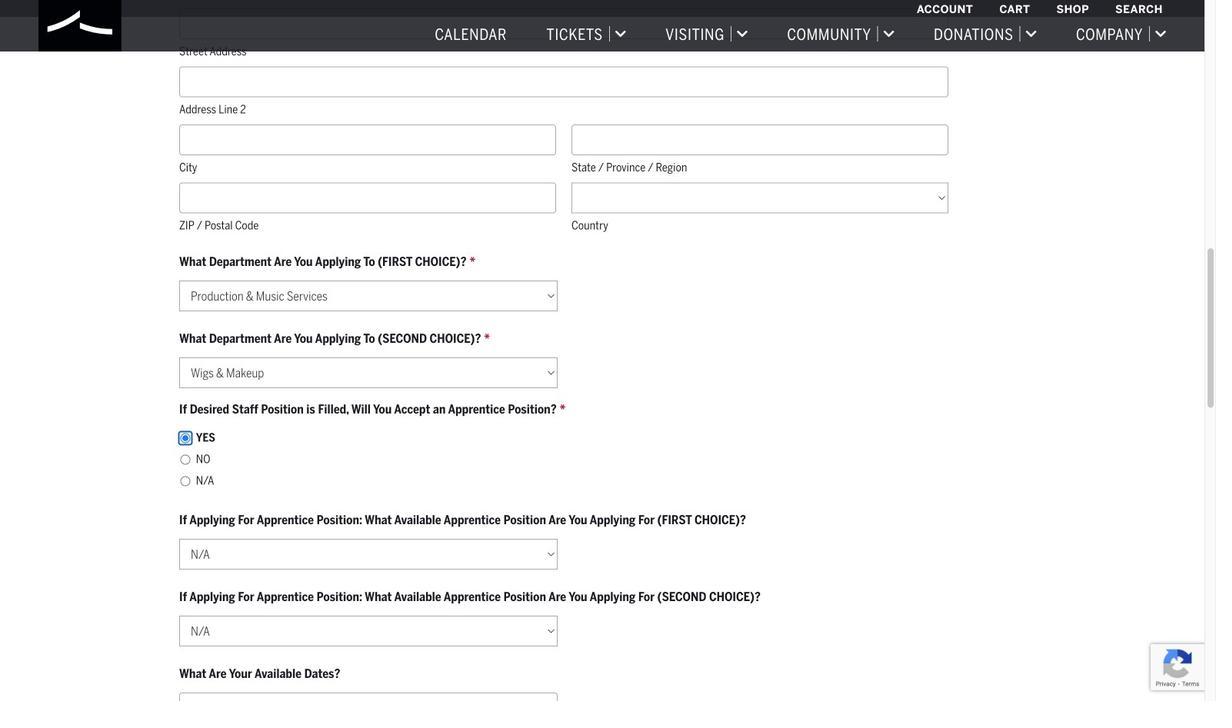 Task type: describe. For each thing, give the bounding box(es) containing it.
main navigation
[[0, 0, 1205, 52]]



Task type: vqa. For each thing, say whether or not it's contained in the screenshot.
phone, row 1 text box associated with Email, Row 1 text box
no



Task type: locate. For each thing, give the bounding box(es) containing it.
None radio
[[180, 433, 190, 443], [180, 455, 190, 465], [180, 433, 190, 443], [180, 455, 190, 465]]

the santa fe opera image
[[38, 0, 122, 51]]

None radio
[[180, 476, 190, 486]]

None text field
[[179, 67, 948, 97], [571, 125, 948, 155], [179, 693, 558, 701], [179, 67, 948, 97], [571, 125, 948, 155], [179, 693, 558, 701]]

None text field
[[179, 9, 948, 39], [179, 125, 556, 155], [179, 183, 556, 214], [179, 9, 948, 39], [179, 125, 556, 155], [179, 183, 556, 214]]



